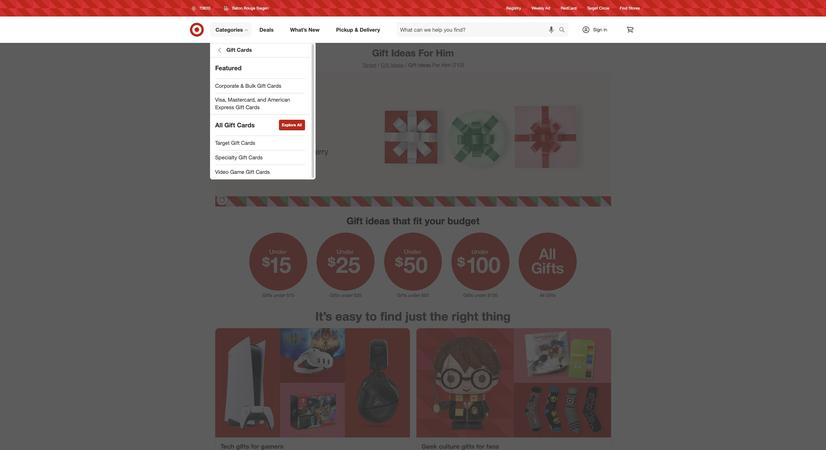 Task type: locate. For each thing, give the bounding box(es) containing it.
search button
[[556, 22, 572, 38]]

wonderful gifts for him ideas that'll make him merry.
[[235, 118, 329, 156]]

gift inside visa, mastercard, and american express gift cards
[[236, 104, 244, 111]]

weekly ad link
[[532, 5, 551, 11]]

gift
[[227, 47, 236, 53], [373, 47, 389, 59], [381, 62, 390, 68], [409, 62, 417, 68], [257, 83, 266, 89], [236, 104, 244, 111], [225, 121, 235, 129], [231, 140, 240, 146], [239, 154, 247, 161], [246, 169, 255, 175], [347, 215, 363, 227]]

explore
[[282, 122, 296, 127]]

0 vertical spatial &
[[355, 26, 359, 33]]

sign in
[[594, 27, 608, 32]]

2 vertical spatial target
[[215, 140, 230, 146]]

cards down specialty gift cards link
[[256, 169, 270, 175]]

3 under from the left
[[409, 292, 421, 298]]

0 vertical spatial him
[[283, 130, 304, 145]]

2 horizontal spatial all
[[540, 292, 545, 298]]

sign
[[594, 27, 603, 32]]

deals
[[260, 26, 274, 33]]

ideas
[[392, 47, 416, 59], [391, 62, 404, 68], [419, 62, 431, 68], [235, 147, 253, 156]]

him
[[436, 47, 454, 59], [442, 62, 451, 68]]

what's new
[[290, 26, 320, 33]]

target circle link
[[588, 5, 610, 11]]

1 vertical spatial target
[[362, 62, 377, 68]]

gift ideas that fit your budget
[[347, 215, 480, 227]]

for
[[419, 47, 434, 59], [433, 62, 440, 68]]

target left the circle
[[588, 6, 599, 11]]

0 horizontal spatial /
[[378, 62, 380, 68]]

target left gift ideas link in the left of the page
[[362, 62, 377, 68]]

what's
[[290, 26, 307, 33]]

corporate
[[215, 83, 239, 89]]

0 horizontal spatial &
[[241, 83, 244, 89]]

2 / from the left
[[405, 62, 407, 68]]

baton rouge siegen button
[[220, 2, 273, 14]]

1 under from the left
[[274, 292, 286, 298]]

video game gift cards
[[215, 169, 270, 175]]

it's easy to find just the right thing
[[316, 309, 511, 324]]

just
[[406, 309, 427, 324]]

gift right target link
[[381, 62, 390, 68]]

/ right gift ideas link in the left of the page
[[405, 62, 407, 68]]

gifts under $50
[[398, 292, 429, 298]]

gifts under $15 link
[[245, 231, 312, 299]]

all for all gift cards
[[215, 121, 223, 129]]

that'll
[[255, 147, 273, 156]]

cards
[[237, 47, 252, 53], [268, 83, 282, 89], [246, 104, 260, 111], [237, 121, 255, 129], [241, 140, 255, 146], [249, 154, 263, 161], [256, 169, 270, 175]]

4 under from the left
[[475, 292, 487, 298]]

under left $50
[[409, 292, 421, 298]]

explore all
[[282, 122, 302, 127]]

& right pickup
[[355, 26, 359, 33]]

specialty
[[215, 154, 237, 161]]

him left (712)
[[442, 62, 451, 68]]

0 horizontal spatial target
[[215, 140, 230, 146]]

1 horizontal spatial /
[[405, 62, 407, 68]]

for
[[264, 130, 280, 145]]

find stores link
[[621, 5, 641, 11]]

gifts under $100 link
[[447, 231, 515, 299]]

wonderful
[[235, 118, 294, 133]]

& for corporate
[[241, 83, 244, 89]]

gift up target link
[[373, 47, 389, 59]]

2 gifts from the left
[[330, 292, 340, 298]]

him down explore all
[[283, 130, 304, 145]]

under
[[274, 292, 286, 298], [341, 292, 353, 298], [409, 292, 421, 298], [475, 292, 487, 298]]

gift down mastercard,
[[236, 104, 244, 111]]

him
[[283, 130, 304, 145], [295, 147, 307, 156]]

&
[[355, 26, 359, 33], [241, 83, 244, 89]]

all gift cards
[[215, 121, 255, 129]]

0 vertical spatial him
[[436, 47, 454, 59]]

ideas down target gift cards
[[235, 147, 253, 156]]

$15
[[287, 292, 294, 298]]

1 gifts from the left
[[263, 292, 272, 298]]

0 vertical spatial target
[[588, 6, 599, 11]]

corporate & bulk gift cards
[[215, 83, 282, 89]]

1 vertical spatial for
[[433, 62, 440, 68]]

cards down and
[[246, 104, 260, 111]]

weekly ad
[[532, 6, 551, 11]]

under left $25 at the left bottom of page
[[341, 292, 353, 298]]

game
[[230, 169, 245, 175]]

gift up specialty gift cards
[[231, 140, 240, 146]]

gifts
[[263, 292, 272, 298], [330, 292, 340, 298], [398, 292, 407, 298], [464, 292, 474, 298], [547, 292, 556, 298]]

thing
[[482, 309, 511, 324]]

baton
[[232, 6, 243, 11]]

redcard link
[[561, 5, 577, 11]]

under left $15
[[274, 292, 286, 298]]

video
[[215, 169, 229, 175]]

to
[[366, 309, 377, 324]]

target up specialty
[[215, 140, 230, 146]]

him up (712)
[[436, 47, 454, 59]]

under for $15
[[274, 292, 286, 298]]

target for target circle
[[588, 6, 599, 11]]

him right make on the left of page
[[295, 147, 307, 156]]

ideas right target link
[[391, 62, 404, 68]]

/
[[378, 62, 380, 68], [405, 62, 407, 68]]

2 under from the left
[[341, 292, 353, 298]]

gift up video game gift cards
[[239, 154, 247, 161]]

under for $50
[[409, 292, 421, 298]]

3 gifts from the left
[[398, 292, 407, 298]]

1 vertical spatial &
[[241, 83, 244, 89]]

all gifts
[[540, 292, 556, 298]]

american
[[268, 96, 290, 103]]

budget
[[448, 215, 480, 227]]

siegen
[[257, 6, 269, 11]]

pickup & delivery
[[336, 26, 380, 33]]

/ right target link
[[378, 62, 380, 68]]

& left bulk
[[241, 83, 244, 89]]

explore all link
[[279, 120, 305, 130]]

all gifts link
[[515, 231, 582, 299]]

sign in link
[[577, 22, 618, 37]]

gifts
[[235, 130, 261, 145]]

make
[[275, 147, 293, 156]]

1 horizontal spatial target
[[362, 62, 377, 68]]

1 horizontal spatial &
[[355, 26, 359, 33]]

cards up gifts
[[237, 121, 255, 129]]

2 horizontal spatial target
[[588, 6, 599, 11]]

gifts for gifts under $100
[[464, 292, 474, 298]]

target gift cards link
[[210, 136, 310, 150]]

1 horizontal spatial all
[[297, 122, 302, 127]]

visa, mastercard, and american express gift cards
[[215, 96, 290, 111]]

4 gifts from the left
[[464, 292, 474, 298]]

corporate & bulk gift cards link
[[210, 79, 310, 93]]

under left $100
[[475, 292, 487, 298]]

target for target gift cards
[[215, 140, 230, 146]]

5 gifts from the left
[[547, 292, 556, 298]]

gifts under $25 link
[[312, 231, 380, 299]]

cards up american
[[268, 83, 282, 89]]

gift left the ideas
[[347, 215, 363, 227]]

categories link
[[210, 22, 251, 37]]

0 horizontal spatial all
[[215, 121, 223, 129]]

$100
[[488, 292, 498, 298]]

target inside gift ideas for him target / gift ideas / gift ideas for him (712)
[[362, 62, 377, 68]]



Task type: describe. For each thing, give the bounding box(es) containing it.
merry.
[[309, 147, 329, 156]]

$50
[[422, 292, 429, 298]]

registry link
[[507, 5, 522, 11]]

target gift cards
[[215, 140, 255, 146]]

pickup & delivery link
[[331, 22, 389, 37]]

ideas inside wonderful gifts for him ideas that'll make him merry.
[[235, 147, 253, 156]]

and
[[258, 96, 266, 103]]

specialty gift cards
[[215, 154, 263, 161]]

1 vertical spatial him
[[442, 62, 451, 68]]

70820
[[200, 6, 211, 11]]

cards inside visa, mastercard, and american express gift cards
[[246, 104, 260, 111]]

new
[[309, 26, 320, 33]]

& for pickup
[[355, 26, 359, 33]]

ideas right gift ideas link in the left of the page
[[419, 62, 431, 68]]

redcard
[[561, 6, 577, 11]]

mastercard,
[[228, 96, 256, 103]]

gift right bulk
[[257, 83, 266, 89]]

gifts under $15
[[263, 292, 294, 298]]

cards down target gift cards link
[[249, 154, 263, 161]]

that
[[393, 215, 411, 227]]

ideas
[[366, 215, 390, 227]]

0 vertical spatial for
[[419, 47, 434, 59]]

gifts for gifts under $15
[[263, 292, 272, 298]]

your
[[425, 215, 445, 227]]

$25
[[354, 292, 362, 298]]

deals link
[[254, 22, 282, 37]]

bulk
[[246, 83, 256, 89]]

70820 button
[[188, 2, 218, 14]]

weekly
[[532, 6, 545, 11]]

gift right gift ideas link in the left of the page
[[409, 62, 417, 68]]

what's new link
[[285, 22, 328, 37]]

stores
[[629, 6, 641, 11]]

gifts under $50 link
[[380, 231, 447, 299]]

gift ideas link
[[381, 62, 404, 68]]

gifts for gifts under $25
[[330, 292, 340, 298]]

specialty gift cards link
[[210, 150, 310, 165]]

gift up featured
[[227, 47, 236, 53]]

under for $100
[[475, 292, 487, 298]]

ideas up gift ideas link in the left of the page
[[392, 47, 416, 59]]

express
[[215, 104, 234, 111]]

video game gift cards link
[[210, 165, 310, 179]]

gifts for gifts under $50
[[398, 292, 407, 298]]

find
[[381, 309, 402, 324]]

cards up specialty gift cards
[[241, 140, 255, 146]]

1 vertical spatial him
[[295, 147, 307, 156]]

right
[[452, 309, 479, 324]]

rouge
[[244, 6, 256, 11]]

it's
[[316, 309, 332, 324]]

all for all gifts
[[540, 292, 545, 298]]

featured
[[215, 64, 242, 72]]

circle
[[600, 6, 610, 11]]

gift cards
[[227, 47, 252, 53]]

1 / from the left
[[378, 62, 380, 68]]

cards up featured
[[237, 47, 252, 53]]

visa, mastercard, and american express gift cards link
[[210, 93, 310, 114]]

registry
[[507, 6, 522, 11]]

find stores
[[621, 6, 641, 11]]

fit
[[414, 215, 423, 227]]

easy
[[336, 309, 362, 324]]

pickup
[[336, 26, 354, 33]]

delivery
[[360, 26, 380, 33]]

in
[[604, 27, 608, 32]]

(712)
[[453, 62, 465, 68]]

gift ideas for him target / gift ideas / gift ideas for him (712)
[[362, 47, 465, 68]]

search
[[556, 27, 572, 34]]

find
[[621, 6, 628, 11]]

What can we help you find? suggestions appear below search field
[[397, 22, 561, 37]]

gift right the game
[[246, 169, 255, 175]]

categories
[[216, 26, 243, 33]]

the
[[430, 309, 449, 324]]

visa,
[[215, 96, 227, 103]]

gifts under $25
[[330, 292, 362, 298]]

target link
[[362, 62, 377, 68]]

gift down express
[[225, 121, 235, 129]]

gifts under $100
[[464, 292, 498, 298]]

under for $25
[[341, 292, 353, 298]]

ad
[[546, 6, 551, 11]]

target circle
[[588, 6, 610, 11]]

baton rouge siegen
[[232, 6, 269, 11]]



Task type: vqa. For each thing, say whether or not it's contained in the screenshot.
2nd Oz from right
no



